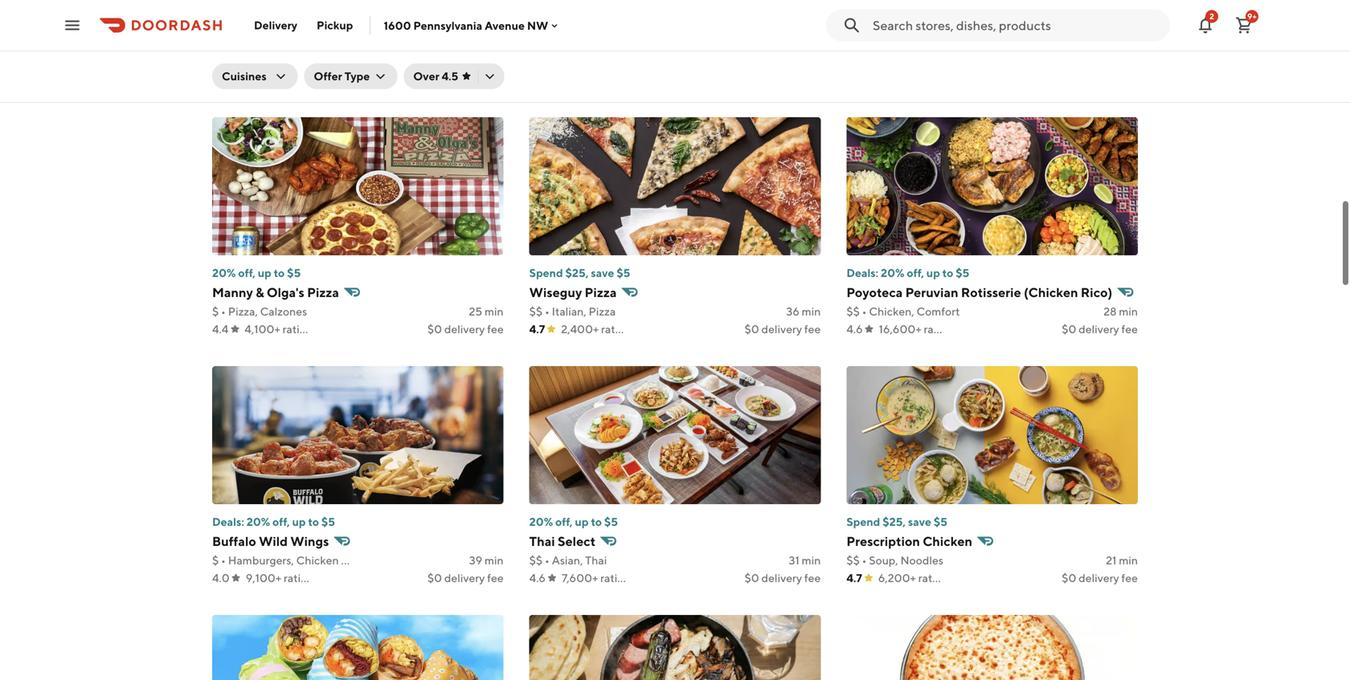 Task type: locate. For each thing, give the bounding box(es) containing it.
0 horizontal spatial thai
[[529, 534, 555, 549]]

delivery for poyoteca peruvian rotisserie (chicken rico)
[[1079, 323, 1119, 336]]

0 vertical spatial spend $25, save $5
[[529, 266, 630, 280]]

1 vertical spatial chicken
[[296, 554, 339, 567]]

delivery for bubbie's plant burgers & fizz
[[444, 74, 485, 87]]

• left the asian,
[[545, 554, 550, 567]]

spend $25, save $5 for wiseguy
[[529, 266, 630, 280]]

save
[[591, 266, 614, 280], [908, 516, 931, 529]]

20%
[[529, 17, 553, 31], [846, 17, 870, 31], [212, 266, 236, 280], [881, 266, 904, 280], [246, 516, 270, 529], [529, 516, 553, 529]]

wings
[[290, 534, 329, 549], [341, 554, 374, 567]]

spend $25, save $5 up wiseguy pizza
[[529, 266, 630, 280]]

ratings
[[276, 74, 310, 87], [283, 323, 317, 336], [601, 323, 636, 336], [924, 323, 959, 336], [284, 572, 319, 585], [600, 572, 635, 585], [918, 572, 953, 585]]

4.7 for wiseguy pizza
[[529, 323, 545, 336]]

fee down 52 min
[[487, 74, 504, 87]]

thai for $$ • asian, thai
[[585, 554, 607, 567]]

up for free
[[575, 17, 589, 31]]

up for select
[[575, 516, 589, 529]]

fee down the 25 min
[[487, 323, 504, 336]]

$0 delivery fee for bubbie's plant burgers & fizz
[[427, 74, 504, 87]]

fee down 39 min
[[487, 572, 504, 585]]

$0 delivery fee down 21
[[1062, 572, 1138, 585]]

to for peri-
[[908, 17, 919, 31]]

•
[[228, 56, 232, 69], [221, 305, 226, 318], [545, 305, 550, 318], [862, 305, 867, 318], [221, 554, 226, 567], [545, 554, 550, 567], [862, 554, 867, 567]]

off, up 'manny'
[[238, 266, 255, 280]]

off, for select
[[555, 516, 573, 529]]

wild
[[259, 534, 288, 549]]

2 horizontal spatial 4.6
[[846, 323, 863, 336]]

spend $25, save $5 up the prescription chicken
[[846, 516, 947, 529]]

1 vertical spatial save
[[908, 516, 931, 529]]

min right 21
[[1119, 554, 1138, 567]]

$ for manny & olga's pizza
[[212, 305, 219, 318]]

wiseguy pizza
[[529, 285, 617, 300]]

olga's
[[267, 285, 304, 300]]

delivery down 52
[[444, 74, 485, 87]]

min right 31
[[802, 554, 821, 567]]

deals: 20% off, up to $5 up wild
[[212, 516, 335, 529]]

delivery down 36
[[761, 323, 802, 336]]

thai select
[[529, 534, 596, 549]]

save up the prescription chicken
[[908, 516, 931, 529]]

4.6 left 900+
[[212, 74, 228, 87]]

• left fried at top left
[[228, 56, 232, 69]]

1 vertical spatial 4.7
[[846, 572, 862, 585]]

1 vertical spatial 4.6
[[846, 323, 863, 336]]

pizza right olga's
[[307, 285, 339, 300]]

1 horizontal spatial deals:
[[846, 266, 879, 280]]

1 vertical spatial deals:
[[212, 516, 244, 529]]

off, up bubbie's at the top of page
[[238, 17, 255, 31]]

$ up "4.0"
[[212, 554, 219, 567]]

$0 delivery fee for poyoteca peruvian rotisserie (chicken rico)
[[1062, 323, 1138, 336]]

bubbie's plant burgers & fizz
[[212, 36, 387, 51]]

to for select
[[591, 516, 602, 529]]

$$ • italian, pizza
[[529, 305, 616, 318]]

to up free
[[591, 17, 602, 31]]

$25, for wiseguy
[[565, 266, 589, 280]]

2 vertical spatial thai
[[585, 554, 607, 567]]

to up select
[[591, 516, 602, 529]]

pizza,
[[228, 305, 258, 318]]

deals: up poyoteca
[[846, 266, 879, 280]]

4.7 left 6,200+ at the bottom right of the page
[[846, 572, 862, 585]]

0 horizontal spatial chicken
[[296, 554, 339, 567]]

$0 for wiseguy pizza
[[745, 323, 759, 336]]

$$
[[212, 56, 225, 69], [529, 305, 543, 318], [846, 305, 860, 318], [529, 554, 543, 567], [846, 554, 860, 567]]

0 horizontal spatial 4.6
[[212, 74, 228, 87]]

wiseguy
[[529, 285, 582, 300]]

20% off, up to $5 up select
[[529, 516, 618, 529]]

min right 36
[[802, 305, 821, 318]]

20% off, up to $5 up nando's peri-peri
[[846, 17, 935, 31]]

ratings right 7,600+
[[600, 572, 635, 585]]

thai
[[657, 36, 683, 51], [529, 534, 555, 549], [585, 554, 607, 567]]

chicken, down the plant
[[264, 56, 309, 69]]

0 vertical spatial spend
[[529, 266, 563, 280]]

1 horizontal spatial $25,
[[883, 516, 906, 529]]

4.6 for poyoteca peruvian rotisserie (chicken rico)
[[846, 323, 863, 336]]

0 vertical spatial $
[[212, 305, 219, 318]]

buffalo
[[212, 534, 256, 549]]

0 vertical spatial chicken
[[923, 534, 972, 549]]

• for poyoteca
[[862, 305, 867, 318]]

20% off, up to $5 up free
[[529, 17, 618, 31]]

2 $ from the top
[[212, 554, 219, 567]]

ratings for plant
[[276, 74, 310, 87]]

4.0
[[212, 572, 230, 585]]

0 vertical spatial thai
[[657, 36, 683, 51]]

0 horizontal spatial deals: 20% off, up to $5
[[212, 516, 335, 529]]

1 vertical spatial $25,
[[883, 516, 906, 529]]

0 vertical spatial &
[[351, 36, 360, 51]]

& left the 'fizz'
[[351, 36, 360, 51]]

• up "4.0"
[[221, 554, 226, 567]]

• for buffalo
[[221, 554, 226, 567]]

to up manny & olga's pizza
[[274, 266, 285, 280]]

spend up 'wiseguy'
[[529, 266, 563, 280]]

ratings for wild
[[284, 572, 319, 585]]

delivery
[[444, 74, 485, 87], [444, 323, 485, 336], [761, 323, 802, 336], [1079, 323, 1119, 336], [444, 572, 485, 585], [761, 572, 802, 585], [1079, 572, 1119, 585]]

delivery for buffalo wild wings
[[444, 572, 485, 585]]

39
[[469, 554, 482, 567]]

up up the plant
[[258, 17, 271, 31]]

delivery down 25 at the top left
[[444, 323, 485, 336]]

$0 delivery fee for manny & olga's pizza
[[427, 323, 504, 336]]

25 min
[[469, 305, 504, 318]]

1 vertical spatial deals: 20% off, up to $5
[[212, 516, 335, 529]]

up
[[258, 17, 271, 31], [575, 17, 589, 31], [892, 17, 906, 31], [258, 266, 271, 280], [926, 266, 940, 280], [292, 516, 306, 529], [575, 516, 589, 529]]

cuisines button
[[212, 63, 298, 89]]

ratings for peruvian
[[924, 323, 959, 336]]

$ • hamburgers, chicken wings
[[212, 554, 374, 567]]

peri
[[934, 36, 964, 51]]

save up wiseguy pizza
[[591, 266, 614, 280]]

1 vertical spatial thai
[[529, 534, 555, 549]]

• left soup,
[[862, 554, 867, 567]]

thai up the asian,
[[529, 534, 555, 549]]

0 horizontal spatial 4.7
[[529, 323, 545, 336]]

$0 for poyoteca peruvian rotisserie (chicken rico)
[[1062, 323, 1076, 336]]

fee
[[487, 74, 504, 87], [487, 323, 504, 336], [804, 323, 821, 336], [1122, 323, 1138, 336], [487, 572, 504, 585], [804, 572, 821, 585], [1122, 572, 1138, 585]]

1 horizontal spatial spend
[[846, 516, 880, 529]]

$ up 4.4
[[212, 305, 219, 318]]

up for plant
[[258, 17, 271, 31]]

deals: up buffalo
[[212, 516, 244, 529]]

0 horizontal spatial &
[[256, 285, 264, 300]]

1 vertical spatial spend $25, save $5
[[846, 516, 947, 529]]

off, up nando's
[[872, 17, 890, 31]]

0 horizontal spatial deals:
[[212, 516, 244, 529]]

ratings down noodles
[[918, 572, 953, 585]]

up up free
[[575, 17, 589, 31]]

delivery down 28
[[1079, 323, 1119, 336]]

thai up 7,600+ ratings
[[585, 554, 607, 567]]

$0 delivery fee for thai select
[[745, 572, 821, 585]]

deals: 20% off, up to $5 up peruvian
[[846, 266, 969, 280]]

Store search: begin typing to search for stores available on DoorDash text field
[[873, 16, 1160, 34]]

chicken up noodles
[[923, 534, 972, 549]]

$25, up prescription
[[883, 516, 906, 529]]

spend for wiseguy pizza
[[529, 266, 563, 280]]

to
[[274, 17, 285, 31], [591, 17, 602, 31], [908, 17, 919, 31], [274, 266, 285, 280], [942, 266, 953, 280], [308, 516, 319, 529], [591, 516, 602, 529]]

1 horizontal spatial deals: 20% off, up to $5
[[846, 266, 969, 280]]

to up peri-
[[908, 17, 919, 31]]

$5 up gluten free running thai on the top of page
[[604, 17, 618, 31]]

$5 up wiseguy pizza
[[617, 266, 630, 280]]

to for &
[[274, 266, 285, 280]]

$$ down bubbie's at the top of page
[[212, 56, 225, 69]]

min right 25 at the top left
[[485, 305, 504, 318]]

52
[[469, 56, 482, 69]]

1 vertical spatial &
[[256, 285, 264, 300]]

to for free
[[591, 17, 602, 31]]

4.5
[[442, 70, 458, 83]]

0 vertical spatial deals: 20% off, up to $5
[[846, 266, 969, 280]]

1 horizontal spatial &
[[351, 36, 360, 51]]

0 vertical spatial wings
[[290, 534, 329, 549]]

ratings for pizza
[[601, 323, 636, 336]]

pickup
[[317, 18, 353, 32]]

min for prescription chicken
[[1119, 554, 1138, 567]]

manny & olga's pizza
[[212, 285, 339, 300]]

$0 delivery fee down 39
[[427, 572, 504, 585]]

0 horizontal spatial $25,
[[565, 266, 589, 280]]

0 vertical spatial save
[[591, 266, 614, 280]]

min for buffalo wild wings
[[485, 554, 504, 567]]

ratings down $ • hamburgers, chicken wings
[[284, 572, 319, 585]]

$$ for prescription
[[846, 554, 860, 567]]

min right 39
[[485, 554, 504, 567]]

20% up nando's
[[846, 17, 870, 31]]

36
[[786, 305, 800, 318]]

deals: 20% off, up to $5
[[846, 266, 969, 280], [212, 516, 335, 529]]

1 vertical spatial $
[[212, 554, 219, 567]]

spend up prescription
[[846, 516, 880, 529]]

1 horizontal spatial thai
[[585, 554, 607, 567]]

0 horizontal spatial spend
[[529, 266, 563, 280]]

0 vertical spatial chicken,
[[264, 56, 309, 69]]

28
[[1104, 305, 1117, 318]]

1 horizontal spatial save
[[908, 516, 931, 529]]

fee down 28 min
[[1122, 323, 1138, 336]]

min right 52
[[485, 56, 504, 69]]

$0 for prescription chicken
[[1062, 572, 1076, 585]]

$0 delivery fee down 28
[[1062, 323, 1138, 336]]

2 vertical spatial 4.6
[[529, 572, 546, 585]]

$0 delivery fee down 31
[[745, 572, 821, 585]]

& up $ • pizza, calzones
[[256, 285, 264, 300]]

• for bubbie's
[[228, 56, 232, 69]]

$25, up wiseguy pizza
[[565, 266, 589, 280]]

comfort
[[917, 305, 960, 318]]

min for wiseguy pizza
[[802, 305, 821, 318]]

0 horizontal spatial save
[[591, 266, 614, 280]]

delivery down 31
[[761, 572, 802, 585]]

up for peri-
[[892, 17, 906, 31]]

chicken,
[[264, 56, 309, 69], [869, 305, 914, 318]]

20% off, up to $5
[[529, 17, 618, 31], [846, 17, 935, 31], [212, 266, 301, 280], [529, 516, 618, 529]]

ratings down $$ • fried chicken, american
[[276, 74, 310, 87]]

delivery for manny & olga's pizza
[[444, 323, 485, 336]]

$$ left soup,
[[846, 554, 860, 567]]

asian,
[[552, 554, 583, 567]]

save for pizza
[[591, 266, 614, 280]]

1 horizontal spatial wings
[[341, 554, 374, 567]]

$0 for bubbie's plant burgers & fizz
[[427, 74, 442, 87]]

4.7 down $$ • italian, pizza
[[529, 323, 545, 336]]

31 min
[[789, 554, 821, 567]]

9,100+
[[246, 572, 281, 585]]

52 min
[[469, 56, 504, 69]]

fee for bubbie's plant burgers & fizz
[[487, 74, 504, 87]]

1 horizontal spatial 4.6
[[529, 572, 546, 585]]

1 horizontal spatial 4.7
[[846, 572, 862, 585]]

1 vertical spatial spend
[[846, 516, 880, 529]]

4.7
[[529, 323, 545, 336], [846, 572, 862, 585]]

off, up wild
[[272, 516, 290, 529]]

up up nando's peri-peri
[[892, 17, 906, 31]]

0 horizontal spatial wings
[[290, 534, 329, 549]]

$$ left the asian,
[[529, 554, 543, 567]]

up up manny & olga's pizza
[[258, 266, 271, 280]]

• down poyoteca
[[862, 305, 867, 318]]

ratings down calzones
[[283, 323, 317, 336]]

$$ down poyoteca
[[846, 305, 860, 318]]

min
[[485, 56, 504, 69], [485, 305, 504, 318], [802, 305, 821, 318], [1119, 305, 1138, 318], [485, 554, 504, 567], [802, 554, 821, 567], [1119, 554, 1138, 567]]

• down 'wiseguy'
[[545, 305, 550, 318]]

fee down 36 min
[[804, 323, 821, 336]]

pizza
[[307, 285, 339, 300], [585, 285, 617, 300], [589, 305, 616, 318]]

0 vertical spatial deals:
[[846, 266, 879, 280]]

0 vertical spatial 4.6
[[212, 74, 228, 87]]

20% up the "thai select"
[[529, 516, 553, 529]]

$$ • chicken, comfort
[[846, 305, 960, 318]]

over 4.5
[[413, 70, 458, 83]]

4.6
[[212, 74, 228, 87], [846, 323, 863, 336], [529, 572, 546, 585]]

peruvian
[[905, 285, 958, 300]]

off, up the "thai select"
[[555, 516, 573, 529]]

thai right running
[[657, 36, 683, 51]]

ratings for chicken
[[918, 572, 953, 585]]

off, up gluten
[[555, 17, 573, 31]]

off, for free
[[555, 17, 573, 31]]

20% up gluten
[[529, 17, 553, 31]]

to left $7
[[274, 17, 285, 31]]

manny
[[212, 285, 253, 300]]

gluten free running thai
[[529, 36, 683, 51]]

delivery button
[[244, 12, 307, 38]]

delivery
[[254, 18, 297, 32]]

up up select
[[575, 516, 589, 529]]

$0 delivery fee down 25 at the top left
[[427, 323, 504, 336]]

offer type button
[[304, 63, 397, 89]]

0 horizontal spatial chicken,
[[264, 56, 309, 69]]

$$ down 'wiseguy'
[[529, 305, 543, 318]]

off,
[[238, 17, 255, 31], [555, 17, 573, 31], [872, 17, 890, 31], [238, 266, 255, 280], [907, 266, 924, 280], [272, 516, 290, 529], [555, 516, 573, 529]]

4,100+
[[245, 323, 280, 336]]

20% for nando's peri-peri
[[846, 17, 870, 31]]

0 vertical spatial $25,
[[565, 266, 589, 280]]

$7
[[287, 17, 300, 31]]

nando's
[[846, 36, 896, 51]]

$0 delivery fee
[[427, 74, 504, 87], [427, 323, 504, 336], [745, 323, 821, 336], [1062, 323, 1138, 336], [427, 572, 504, 585], [745, 572, 821, 585], [1062, 572, 1138, 585]]

16,600+
[[879, 323, 922, 336]]

0 horizontal spatial spend $25, save $5
[[529, 266, 630, 280]]

fried
[[235, 56, 261, 69]]

fee down 21 min
[[1122, 572, 1138, 585]]

0 vertical spatial 4.7
[[529, 323, 545, 336]]

delivery down 39
[[444, 572, 485, 585]]

$0 delivery fee down 52
[[427, 74, 504, 87]]

2 horizontal spatial thai
[[657, 36, 683, 51]]

1 vertical spatial chicken,
[[869, 305, 914, 318]]

fee for prescription chicken
[[1122, 572, 1138, 585]]

9+ button
[[1228, 9, 1260, 41]]

off, for plant
[[238, 17, 255, 31]]

1 horizontal spatial spend $25, save $5
[[846, 516, 947, 529]]

ratings right 2,400+
[[601, 323, 636, 336]]

$0
[[427, 74, 442, 87], [427, 323, 442, 336], [745, 323, 759, 336], [1062, 323, 1076, 336], [427, 572, 442, 585], [745, 572, 759, 585], [1062, 572, 1076, 585]]

min for bubbie's plant burgers & fizz
[[485, 56, 504, 69]]

$0 for manny & olga's pizza
[[427, 323, 442, 336]]

thai for gluten free running thai
[[657, 36, 683, 51]]

delivery for prescription chicken
[[1079, 572, 1119, 585]]

over 4.5 button
[[404, 63, 504, 89]]

1 $ from the top
[[212, 305, 219, 318]]

4.6 down $$ • asian, thai
[[529, 572, 546, 585]]

deals:
[[846, 266, 879, 280], [212, 516, 244, 529]]



Task type: describe. For each thing, give the bounding box(es) containing it.
poyoteca
[[846, 285, 903, 300]]

over
[[413, 70, 439, 83]]

pizza up $$ • italian, pizza
[[585, 285, 617, 300]]

39 min
[[469, 554, 504, 567]]

up for &
[[258, 266, 271, 280]]

rotisserie
[[961, 285, 1021, 300]]

fizz
[[362, 36, 387, 51]]

min for thai select
[[802, 554, 821, 567]]

up up buffalo wild wings
[[292, 516, 306, 529]]

prescription chicken
[[846, 534, 972, 549]]

$0 for buffalo wild wings
[[427, 572, 442, 585]]

bubbie's
[[212, 36, 264, 51]]

30% off, up to $7
[[212, 17, 300, 31]]

buffalo wild wings
[[212, 534, 329, 549]]

hamburgers,
[[228, 554, 294, 567]]

to up $ • hamburgers, chicken wings
[[308, 516, 319, 529]]

italian,
[[552, 305, 586, 318]]

min for manny & olga's pizza
[[485, 305, 504, 318]]

• for thai
[[545, 554, 550, 567]]

$0 delivery fee for prescription chicken
[[1062, 572, 1138, 585]]

$5 up 7,600+ ratings
[[604, 516, 618, 529]]

900+ ratings
[[245, 74, 310, 87]]

plant
[[267, 36, 299, 51]]

peri-
[[898, 36, 934, 51]]

1 horizontal spatial chicken,
[[869, 305, 914, 318]]

noodles
[[900, 554, 943, 567]]

1 items, open order cart image
[[1234, 16, 1254, 35]]

delivery for thai select
[[761, 572, 802, 585]]

to up peruvian
[[942, 266, 953, 280]]

nw
[[527, 19, 548, 32]]

$5 up the prescription chicken
[[934, 516, 947, 529]]

$ • pizza, calzones
[[212, 305, 307, 318]]

4.6 for thai select
[[529, 572, 546, 585]]

1 horizontal spatial chicken
[[923, 534, 972, 549]]

pennsylvania
[[413, 19, 482, 32]]

off, for peri-
[[872, 17, 890, 31]]

20% up poyoteca
[[881, 266, 904, 280]]

$$ for wiseguy
[[529, 305, 543, 318]]

$5 up peri-
[[921, 17, 935, 31]]

21
[[1106, 554, 1117, 567]]

36 min
[[786, 305, 821, 318]]

fee for wiseguy pizza
[[804, 323, 821, 336]]

ratings for &
[[283, 323, 317, 336]]

20% off, up to $5 for peri-
[[846, 17, 935, 31]]

2,400+ ratings
[[561, 323, 636, 336]]

900+
[[245, 74, 273, 87]]

$$ for thai
[[529, 554, 543, 567]]

• for prescription
[[862, 554, 867, 567]]

spend $25, save $5 for prescription
[[846, 516, 947, 529]]

9,100+ ratings
[[246, 572, 319, 585]]

$$ • asian, thai
[[529, 554, 607, 567]]

to for plant
[[274, 17, 285, 31]]

running
[[604, 36, 655, 51]]

nando's peri-peri
[[846, 36, 964, 51]]

4,100+ ratings
[[245, 323, 317, 336]]

20% for thai select
[[529, 516, 553, 529]]

7,600+
[[562, 572, 598, 585]]

save for chicken
[[908, 516, 931, 529]]

deals: for buffalo wild wings
[[212, 516, 244, 529]]

off, up peruvian
[[907, 266, 924, 280]]

select
[[558, 534, 596, 549]]

offer type
[[314, 70, 370, 83]]

2,400+
[[561, 323, 599, 336]]

min for poyoteca peruvian rotisserie (chicken rico)
[[1119, 305, 1138, 318]]

4.7 for prescription chicken
[[846, 572, 862, 585]]

1600
[[384, 19, 411, 32]]

cuisines
[[222, 70, 267, 83]]

4.4
[[212, 323, 228, 336]]

6,200+
[[878, 572, 916, 585]]

1600 pennsylvania avenue nw button
[[384, 19, 561, 32]]

• for wiseguy
[[545, 305, 550, 318]]

deals: 20% off, up to $5 for peruvian
[[846, 266, 969, 280]]

20% off, up to $5 for &
[[212, 266, 301, 280]]

offer
[[314, 70, 342, 83]]

16,600+ ratings
[[879, 323, 959, 336]]

up up peruvian
[[926, 266, 940, 280]]

$0 for thai select
[[745, 572, 759, 585]]

pizza for $$ • italian, pizza
[[589, 305, 616, 318]]

20% up buffalo wild wings
[[246, 516, 270, 529]]

deals: for poyoteca peruvian rotisserie (chicken rico)
[[846, 266, 879, 280]]

$$ • soup, noodles
[[846, 554, 943, 567]]

delivery for wiseguy pizza
[[761, 323, 802, 336]]

1600 pennsylvania avenue nw
[[384, 19, 548, 32]]

calzones
[[260, 305, 307, 318]]

20% for gluten free running thai
[[529, 17, 553, 31]]

ratings for select
[[600, 572, 635, 585]]

$5 up olga's
[[287, 266, 301, 280]]

$0 delivery fee for wiseguy pizza
[[745, 323, 821, 336]]

20% off, up to $5 for free
[[529, 17, 618, 31]]

28 min
[[1104, 305, 1138, 318]]

$$ for poyoteca
[[846, 305, 860, 318]]

21 min
[[1106, 554, 1138, 567]]

$ for buffalo wild wings
[[212, 554, 219, 567]]

notification bell image
[[1196, 16, 1215, 35]]

4.6 for bubbie's plant burgers & fizz
[[212, 74, 228, 87]]

$5 up 'poyoteca peruvian rotisserie (chicken rico)'
[[956, 266, 969, 280]]

20% for manny & olga's pizza
[[212, 266, 236, 280]]

avenue
[[485, 19, 525, 32]]

poyoteca peruvian rotisserie (chicken rico)
[[846, 285, 1113, 300]]

type
[[345, 70, 370, 83]]

• for manny
[[221, 305, 226, 318]]

$$ • fried chicken, american
[[212, 56, 361, 69]]

2
[[1210, 12, 1214, 21]]

30%
[[212, 17, 236, 31]]

fee for buffalo wild wings
[[487, 572, 504, 585]]

free
[[574, 36, 601, 51]]

$$ for bubbie's
[[212, 56, 225, 69]]

burgers
[[302, 36, 349, 51]]

spend for prescription chicken
[[846, 516, 880, 529]]

off, for &
[[238, 266, 255, 280]]

20% off, up to $5 for select
[[529, 516, 618, 529]]

(chicken
[[1024, 285, 1078, 300]]

pizza for manny & olga's pizza
[[307, 285, 339, 300]]

6,200+ ratings
[[878, 572, 953, 585]]

pickup button
[[307, 12, 363, 38]]

american
[[311, 56, 361, 69]]

prescription
[[846, 534, 920, 549]]

fee for poyoteca peruvian rotisserie (chicken rico)
[[1122, 323, 1138, 336]]

fee for manny & olga's pizza
[[487, 323, 504, 336]]

$5 up $ • hamburgers, chicken wings
[[321, 516, 335, 529]]

1 vertical spatial wings
[[341, 554, 374, 567]]

deals: 20% off, up to $5 for wild
[[212, 516, 335, 529]]

7,600+ ratings
[[562, 572, 635, 585]]

31
[[789, 554, 800, 567]]

25
[[469, 305, 482, 318]]

$0 delivery fee for buffalo wild wings
[[427, 572, 504, 585]]

fee for thai select
[[804, 572, 821, 585]]

gluten
[[529, 36, 571, 51]]

$25, for prescription
[[883, 516, 906, 529]]

soup,
[[869, 554, 898, 567]]

open menu image
[[63, 16, 82, 35]]

9+
[[1247, 12, 1257, 21]]



Task type: vqa. For each thing, say whether or not it's contained in the screenshot.
first at the bottom
no



